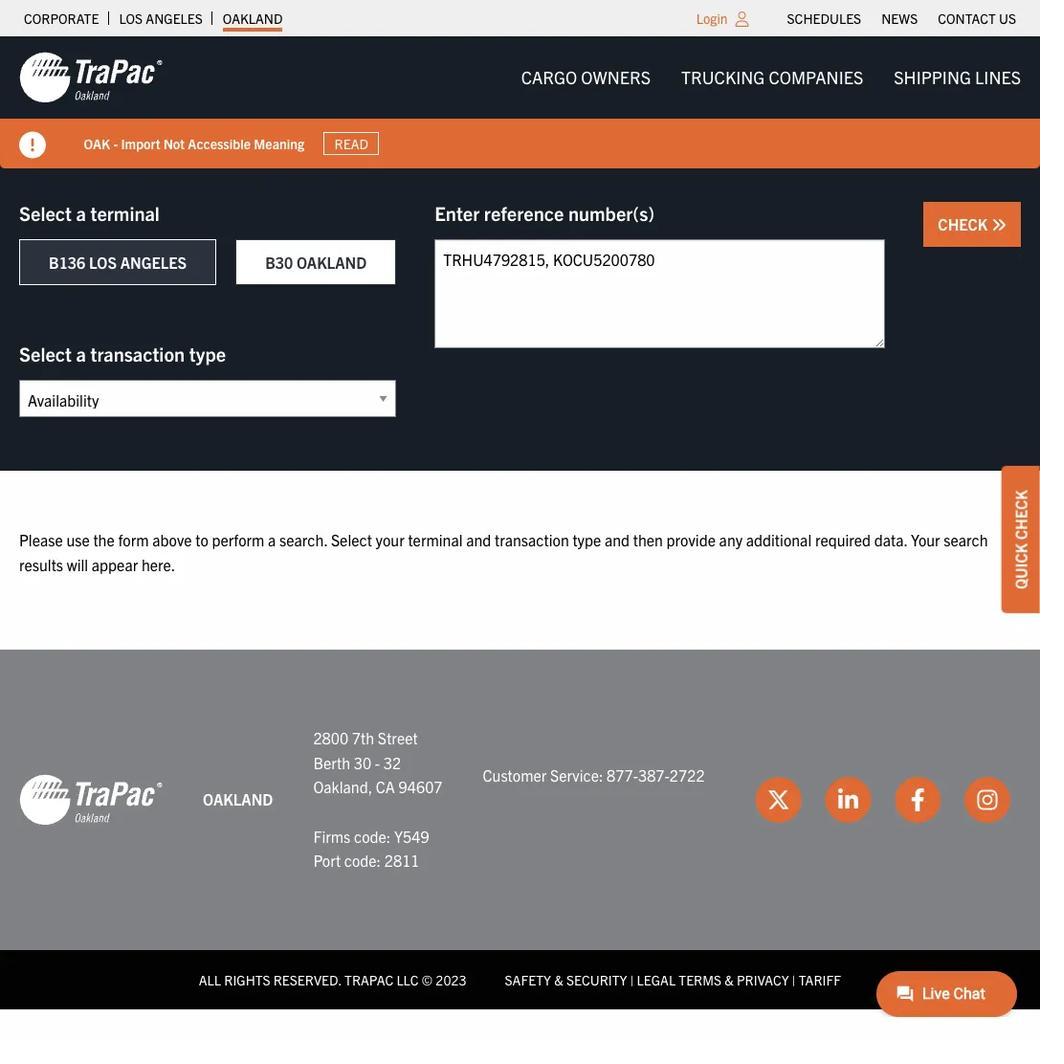 Task type: vqa. For each thing, say whether or not it's contained in the screenshot.
CONTACT US link
yes



Task type: locate. For each thing, give the bounding box(es) containing it.
contact us
[[939, 10, 1017, 27]]

b30
[[265, 253, 293, 272]]

- inside banner
[[114, 135, 118, 152]]

b136
[[49, 253, 85, 272]]

0 horizontal spatial check
[[939, 214, 992, 234]]

7th
[[352, 729, 375, 748]]

banner containing cargo owners
[[0, 36, 1041, 169]]

387-
[[639, 766, 670, 785]]

0 vertical spatial type
[[189, 342, 226, 366]]

then
[[634, 530, 664, 550]]

rights
[[224, 972, 271, 989]]

here.
[[142, 555, 176, 574]]

us
[[1000, 10, 1017, 27]]

safety & security | legal terms & privacy | tariff
[[505, 972, 842, 989]]

safety
[[505, 972, 552, 989]]

0 horizontal spatial los
[[89, 253, 117, 272]]

a for transaction
[[76, 342, 86, 366]]

firms code:  y549 port code:  2811
[[314, 827, 430, 871]]

0 horizontal spatial -
[[114, 135, 118, 152]]

form
[[118, 530, 149, 550]]

select for select a terminal
[[19, 201, 72, 225]]

-
[[114, 135, 118, 152], [375, 753, 380, 773]]

cargo
[[522, 66, 578, 88]]

0 horizontal spatial solid image
[[19, 132, 46, 159]]

transaction
[[90, 342, 185, 366], [495, 530, 569, 550]]

0 horizontal spatial |
[[631, 972, 634, 989]]

& right safety
[[555, 972, 564, 989]]

2 vertical spatial select
[[331, 530, 372, 550]]

32
[[384, 753, 401, 773]]

2 and from the left
[[605, 530, 630, 550]]

check
[[939, 214, 992, 234], [1012, 490, 1031, 540]]

select for select a transaction type
[[19, 342, 72, 366]]

1 vertical spatial los
[[89, 253, 117, 272]]

1 horizontal spatial |
[[793, 972, 796, 989]]

1 vertical spatial a
[[76, 342, 86, 366]]

1 vertical spatial oakland
[[297, 253, 367, 272]]

oakland
[[223, 10, 283, 27], [297, 253, 367, 272], [203, 790, 273, 809]]

|
[[631, 972, 634, 989], [793, 972, 796, 989]]

0 vertical spatial los
[[119, 10, 143, 27]]

read link
[[324, 132, 380, 155]]

1 horizontal spatial los
[[119, 10, 143, 27]]

terminal
[[90, 201, 160, 225], [408, 530, 463, 550]]

1 horizontal spatial solid image
[[992, 217, 1007, 233]]

1 horizontal spatial and
[[605, 530, 630, 550]]

accessible
[[188, 135, 251, 152]]

2 vertical spatial oakland
[[203, 790, 273, 809]]

1 horizontal spatial transaction
[[495, 530, 569, 550]]

a down b136
[[76, 342, 86, 366]]

0 vertical spatial select
[[19, 201, 72, 225]]

select up b136
[[19, 201, 72, 225]]

1 vertical spatial angeles
[[120, 253, 187, 272]]

2811
[[385, 851, 420, 871]]

menu bar up the shipping
[[778, 5, 1027, 32]]

search
[[944, 530, 989, 550]]

0 vertical spatial oakland image
[[19, 51, 163, 104]]

login
[[697, 10, 728, 27]]

1 vertical spatial transaction
[[495, 530, 569, 550]]

0 horizontal spatial terminal
[[90, 201, 160, 225]]

2 | from the left
[[793, 972, 796, 989]]

terminal up the b136 los angeles
[[90, 201, 160, 225]]

0 horizontal spatial &
[[555, 972, 564, 989]]

code: up 2811
[[354, 827, 391, 846]]

trapac
[[345, 972, 394, 989]]

los angeles link
[[119, 5, 203, 32]]

los right b136
[[89, 253, 117, 272]]

0 vertical spatial terminal
[[90, 201, 160, 225]]

1 vertical spatial -
[[375, 753, 380, 773]]

1 vertical spatial select
[[19, 342, 72, 366]]

transaction inside please use the form above to perform a search. select your terminal and transaction type and then provide any additional required data. your search results will appear here.
[[495, 530, 569, 550]]

light image
[[736, 11, 749, 27]]

footer containing 2800 7th street
[[0, 650, 1041, 1010]]

tariff link
[[799, 972, 842, 989]]

menu bar down light icon
[[506, 58, 1037, 97]]

| left legal
[[631, 972, 634, 989]]

quick
[[1012, 543, 1031, 589]]

terms
[[679, 972, 722, 989]]

berth
[[314, 753, 351, 773]]

0 vertical spatial check
[[939, 214, 992, 234]]

1 vertical spatial solid image
[[992, 217, 1007, 233]]

- right 30
[[375, 753, 380, 773]]

additional
[[747, 530, 812, 550]]

customer service: 877-387-2722
[[483, 766, 705, 785]]

a left search.
[[268, 530, 276, 550]]

oakland link
[[223, 5, 283, 32]]

news link
[[882, 5, 919, 32]]

to
[[196, 530, 209, 550]]

required
[[816, 530, 871, 550]]

legal terms & privacy link
[[637, 972, 790, 989]]

please use the form above to perform a search. select your terminal and transaction type and then provide any additional required data. your search results will appear here.
[[19, 530, 989, 574]]

llc
[[397, 972, 419, 989]]

all rights reserved. trapac llc © 2023
[[199, 972, 467, 989]]

los
[[119, 10, 143, 27], [89, 253, 117, 272]]

0 vertical spatial angeles
[[146, 10, 203, 27]]

0 horizontal spatial and
[[466, 530, 491, 550]]

los angeles
[[119, 10, 203, 27]]

los right "corporate"
[[119, 10, 143, 27]]

1 vertical spatial check
[[1012, 490, 1031, 540]]

shipping lines
[[895, 66, 1022, 88]]

0 vertical spatial a
[[76, 201, 86, 225]]

1 oakland image from the top
[[19, 51, 163, 104]]

angeles down select a terminal
[[120, 253, 187, 272]]

footer
[[0, 650, 1041, 1010]]

a
[[76, 201, 86, 225], [76, 342, 86, 366], [268, 530, 276, 550]]

code: right port
[[344, 851, 381, 871]]

companies
[[769, 66, 864, 88]]

service:
[[551, 766, 604, 785]]

shipping
[[895, 66, 972, 88]]

Enter reference number(s) text field
[[435, 239, 886, 349]]

select down b136
[[19, 342, 72, 366]]

2 oakland image from the top
[[19, 774, 163, 827]]

check button
[[924, 202, 1022, 247]]

security
[[567, 972, 628, 989]]

your
[[912, 530, 941, 550]]

1 vertical spatial oakland image
[[19, 774, 163, 827]]

0 vertical spatial menu bar
[[778, 5, 1027, 32]]

not
[[164, 135, 185, 152]]

2 & from the left
[[725, 972, 734, 989]]

- right oak
[[114, 135, 118, 152]]

a inside please use the form above to perform a search. select your terminal and transaction type and then provide any additional required data. your search results will appear here.
[[268, 530, 276, 550]]

schedules
[[788, 10, 862, 27]]

solid image
[[19, 132, 46, 159], [992, 217, 1007, 233]]

oakland,
[[314, 778, 373, 797]]

select left your
[[331, 530, 372, 550]]

and left then
[[605, 530, 630, 550]]

| left tariff
[[793, 972, 796, 989]]

0 vertical spatial oakland
[[223, 10, 283, 27]]

all
[[199, 972, 221, 989]]

banner
[[0, 36, 1041, 169]]

0 vertical spatial transaction
[[90, 342, 185, 366]]

1 horizontal spatial type
[[573, 530, 602, 550]]

1 horizontal spatial &
[[725, 972, 734, 989]]

type
[[189, 342, 226, 366], [573, 530, 602, 550]]

shipping lines link
[[879, 58, 1037, 97]]

angeles
[[146, 10, 203, 27], [120, 253, 187, 272]]

cargo owners
[[522, 66, 651, 88]]

& right 'terms'
[[725, 972, 734, 989]]

and
[[466, 530, 491, 550], [605, 530, 630, 550]]

&
[[555, 972, 564, 989], [725, 972, 734, 989]]

b30 oakland
[[265, 253, 367, 272]]

1 vertical spatial terminal
[[408, 530, 463, 550]]

oakland image
[[19, 51, 163, 104], [19, 774, 163, 827]]

a up b136
[[76, 201, 86, 225]]

- inside '2800 7th street berth 30 - 32 oakland, ca 94607'
[[375, 753, 380, 773]]

1 vertical spatial type
[[573, 530, 602, 550]]

0 horizontal spatial transaction
[[90, 342, 185, 366]]

1 horizontal spatial terminal
[[408, 530, 463, 550]]

angeles left oakland link
[[146, 10, 203, 27]]

and right your
[[466, 530, 491, 550]]

0 vertical spatial -
[[114, 135, 118, 152]]

code:
[[354, 827, 391, 846], [344, 851, 381, 871]]

search.
[[280, 530, 328, 550]]

877-
[[607, 766, 639, 785]]

menu bar
[[778, 5, 1027, 32], [506, 58, 1037, 97]]

1 horizontal spatial -
[[375, 753, 380, 773]]

0 vertical spatial solid image
[[19, 132, 46, 159]]

2 vertical spatial a
[[268, 530, 276, 550]]

please
[[19, 530, 63, 550]]

1 vertical spatial menu bar
[[506, 58, 1037, 97]]

any
[[720, 530, 743, 550]]

terminal right your
[[408, 530, 463, 550]]



Task type: describe. For each thing, give the bounding box(es) containing it.
corporate
[[24, 10, 99, 27]]

lines
[[976, 66, 1022, 88]]

oak - import not accessible meaning
[[84, 135, 305, 152]]

2722
[[670, 766, 705, 785]]

1 | from the left
[[631, 972, 634, 989]]

enter reference number(s)
[[435, 201, 655, 225]]

data.
[[875, 530, 908, 550]]

solid image inside banner
[[19, 132, 46, 159]]

trucking
[[682, 66, 765, 88]]

trucking companies link
[[666, 58, 879, 97]]

menu bar containing cargo owners
[[506, 58, 1037, 97]]

y549
[[394, 827, 430, 846]]

terminal inside please use the form above to perform a search. select your terminal and transaction type and then provide any additional required data. your search results will appear here.
[[408, 530, 463, 550]]

number(s)
[[569, 201, 655, 225]]

oakland inside footer
[[203, 790, 273, 809]]

oak
[[84, 135, 111, 152]]

read
[[335, 135, 369, 152]]

street
[[378, 729, 418, 748]]

reference
[[484, 201, 564, 225]]

select a terminal
[[19, 201, 160, 225]]

1 vertical spatial code:
[[344, 851, 381, 871]]

appear
[[92, 555, 138, 574]]

select a transaction type
[[19, 342, 226, 366]]

meaning
[[254, 135, 305, 152]]

reserved.
[[274, 972, 342, 989]]

results
[[19, 555, 63, 574]]

30
[[354, 753, 372, 773]]

safety & security link
[[505, 972, 628, 989]]

2800 7th street berth 30 - 32 oakland, ca 94607
[[314, 729, 443, 797]]

0 vertical spatial code:
[[354, 827, 391, 846]]

select inside please use the form above to perform a search. select your terminal and transaction type and then provide any additional required data. your search results will appear here.
[[331, 530, 372, 550]]

1 horizontal spatial check
[[1012, 490, 1031, 540]]

perform
[[212, 530, 265, 550]]

quick check link
[[1003, 466, 1041, 613]]

0 horizontal spatial type
[[189, 342, 226, 366]]

check inside button
[[939, 214, 992, 234]]

2023
[[436, 972, 467, 989]]

schedules link
[[788, 5, 862, 32]]

ca
[[376, 778, 395, 797]]

login link
[[697, 10, 728, 27]]

import
[[122, 135, 161, 152]]

port
[[314, 851, 341, 871]]

news
[[882, 10, 919, 27]]

tariff
[[799, 972, 842, 989]]

©
[[422, 972, 433, 989]]

a for terminal
[[76, 201, 86, 225]]

above
[[152, 530, 192, 550]]

2800
[[314, 729, 349, 748]]

contact
[[939, 10, 997, 27]]

your
[[376, 530, 405, 550]]

will
[[67, 555, 88, 574]]

type inside please use the form above to perform a search. select your terminal and transaction type and then provide any additional required data. your search results will appear here.
[[573, 530, 602, 550]]

menu bar containing schedules
[[778, 5, 1027, 32]]

customer
[[483, 766, 547, 785]]

solid image inside check button
[[992, 217, 1007, 233]]

quick check
[[1012, 490, 1031, 589]]

the
[[93, 530, 115, 550]]

cargo owners link
[[506, 58, 666, 97]]

1 and from the left
[[466, 530, 491, 550]]

legal
[[637, 972, 676, 989]]

94607
[[399, 778, 443, 797]]

privacy
[[737, 972, 790, 989]]

trucking companies
[[682, 66, 864, 88]]

corporate link
[[24, 5, 99, 32]]

owners
[[582, 66, 651, 88]]

firms
[[314, 827, 351, 846]]

use
[[66, 530, 90, 550]]

enter
[[435, 201, 480, 225]]

provide
[[667, 530, 716, 550]]

b136 los angeles
[[49, 253, 187, 272]]

contact us link
[[939, 5, 1017, 32]]

1 & from the left
[[555, 972, 564, 989]]



